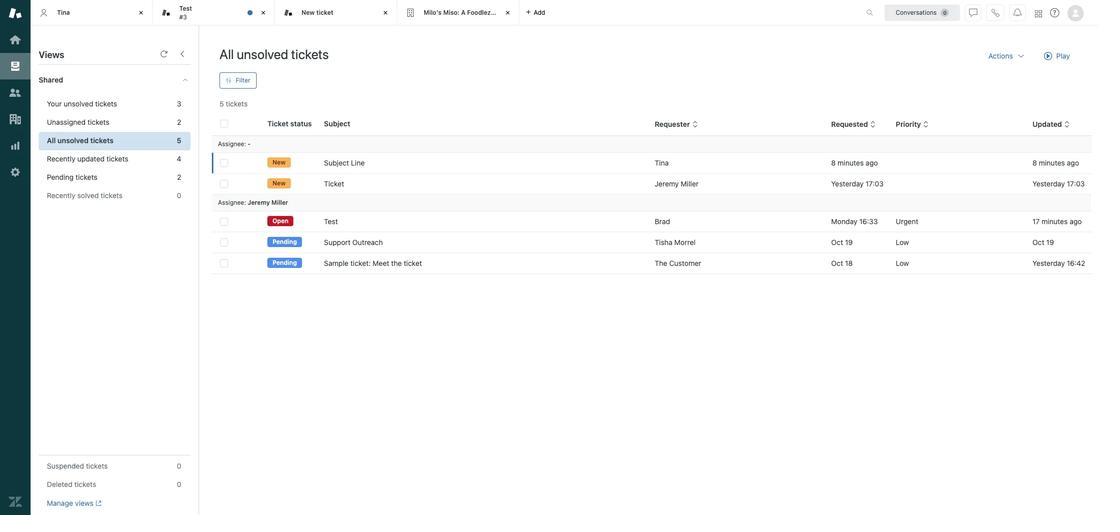 Task type: locate. For each thing, give the bounding box(es) containing it.
1 2 from the top
[[177, 118, 181, 126]]

0 vertical spatial assignee:
[[218, 140, 246, 148]]

yesterday up monday
[[832, 179, 864, 188]]

pending tickets
[[47, 173, 97, 181]]

all unsolved tickets down unassigned tickets at the top
[[47, 136, 114, 145]]

row up jeremy miller
[[212, 153, 1092, 174]]

miller inside row
[[681, 179, 699, 188]]

5 tickets
[[220, 99, 248, 108]]

1 horizontal spatial 8 minutes ago
[[1033, 159, 1080, 167]]

0 vertical spatial all
[[220, 46, 234, 62]]

2 yesterday 17:03 from the left
[[1033, 179, 1086, 188]]

0 horizontal spatial tina
[[57, 9, 70, 16]]

1 recently from the top
[[47, 154, 75, 163]]

new
[[302, 9, 315, 16], [273, 159, 286, 166], [273, 180, 286, 187]]

unsolved up 'filter'
[[237, 46, 288, 62]]

views
[[75, 499, 94, 508]]

close image inside "tina" tab
[[136, 8, 146, 18]]

miller
[[681, 179, 699, 188], [272, 199, 288, 206]]

1 yesterday 17:03 from the left
[[832, 179, 884, 188]]

0 for suspended tickets
[[177, 462, 181, 470]]

ticket
[[268, 119, 289, 128], [324, 179, 344, 188]]

notifications image
[[1014, 8, 1022, 17]]

0 vertical spatial 2
[[177, 118, 181, 126]]

2 assignee: from the top
[[218, 199, 246, 206]]

0 vertical spatial jeremy
[[655, 179, 679, 188]]

3 0 from the top
[[177, 480, 181, 489]]

subject inside row
[[324, 159, 349, 167]]

2 down 3
[[177, 118, 181, 126]]

minutes
[[838, 159, 864, 167], [1040, 159, 1066, 167], [1042, 217, 1068, 226]]

0 vertical spatial 0
[[177, 191, 181, 200]]

1 horizontal spatial test
[[324, 217, 338, 226]]

play button
[[1036, 46, 1079, 66]]

5 for 5
[[177, 136, 181, 145]]

8
[[832, 159, 836, 167], [1033, 159, 1038, 167]]

recently for recently solved tickets
[[47, 191, 75, 200]]

2 down 4
[[177, 173, 181, 181]]

unsolved down unassigned tickets at the top
[[58, 136, 89, 145]]

ago
[[866, 159, 879, 167], [1068, 159, 1080, 167], [1070, 217, 1083, 226]]

1 vertical spatial ticket
[[404, 259, 422, 268]]

customer
[[670, 259, 702, 268]]

2 vertical spatial unsolved
[[58, 136, 89, 145]]

new ticket
[[302, 9, 334, 16]]

1 horizontal spatial oct 19
[[1033, 238, 1055, 247]]

0 horizontal spatial test
[[179, 5, 192, 12]]

2 vertical spatial 0
[[177, 480, 181, 489]]

minutes down requested button
[[838, 159, 864, 167]]

8 minutes ago down requested button
[[832, 159, 879, 167]]

updated
[[1033, 120, 1063, 128]]

0 vertical spatial recently
[[47, 154, 75, 163]]

refresh views pane image
[[160, 50, 168, 58]]

recently updated tickets
[[47, 154, 128, 163]]

shared button
[[31, 65, 172, 95]]

manage
[[47, 499, 73, 508]]

0 vertical spatial new
[[302, 9, 315, 16]]

close image inside tab
[[258, 8, 269, 18]]

1 horizontal spatial ticket
[[404, 259, 422, 268]]

assignee: for assignee: -
[[218, 140, 246, 148]]

2 0 from the top
[[177, 462, 181, 470]]

test
[[179, 5, 192, 12], [324, 217, 338, 226]]

tickets
[[291, 46, 329, 62], [95, 99, 117, 108], [226, 99, 248, 108], [88, 118, 109, 126], [90, 136, 114, 145], [107, 154, 128, 163], [76, 173, 97, 181], [101, 191, 123, 200], [86, 462, 108, 470], [74, 480, 96, 489]]

19
[[846, 238, 853, 247], [1047, 238, 1055, 247]]

1 vertical spatial jeremy
[[248, 199, 270, 206]]

requested button
[[832, 120, 877, 129]]

all unsolved tickets up 'filter'
[[220, 46, 329, 62]]

19 down '17 minutes ago'
[[1047, 238, 1055, 247]]

0 horizontal spatial miller
[[272, 199, 288, 206]]

oct 19
[[832, 238, 853, 247], [1033, 238, 1055, 247]]

ticket
[[317, 9, 334, 16], [404, 259, 422, 268]]

test up support
[[324, 217, 338, 226]]

test link
[[324, 217, 338, 227]]

tina tab
[[31, 0, 153, 25]]

1 vertical spatial assignee:
[[218, 199, 246, 206]]

all down unassigned
[[47, 136, 56, 145]]

1 horizontal spatial tina
[[655, 159, 669, 167]]

pending
[[47, 173, 74, 181], [273, 238, 297, 246], [273, 259, 297, 267]]

all up filter button
[[220, 46, 234, 62]]

subject for subject
[[324, 119, 350, 128]]

recently for recently updated tickets
[[47, 154, 75, 163]]

0 horizontal spatial 17:03
[[866, 179, 884, 188]]

1 vertical spatial subject
[[324, 159, 349, 167]]

2 vertical spatial pending
[[273, 259, 297, 267]]

ago down requested button
[[866, 159, 879, 167]]

1 vertical spatial 5
[[177, 136, 181, 145]]

0 horizontal spatial all unsolved tickets
[[47, 136, 114, 145]]

1 vertical spatial new
[[273, 159, 286, 166]]

-
[[248, 140, 251, 148]]

status
[[291, 119, 312, 128]]

1 vertical spatial 0
[[177, 462, 181, 470]]

recently down pending tickets
[[47, 191, 75, 200]]

the customer
[[655, 259, 702, 268]]

yesterday 17:03 up monday 16:33
[[832, 179, 884, 188]]

row up the
[[212, 232, 1092, 253]]

new for subject line
[[273, 159, 286, 166]]

1 vertical spatial recently
[[47, 191, 75, 200]]

zendesk support image
[[9, 7, 22, 20]]

get started image
[[9, 33, 22, 46]]

1 horizontal spatial 19
[[1047, 238, 1055, 247]]

assignee:
[[218, 140, 246, 148], [218, 199, 246, 206]]

close image
[[136, 8, 146, 18], [258, 8, 269, 18], [381, 8, 391, 18], [503, 8, 513, 18]]

test up #3
[[179, 5, 192, 12]]

suspended
[[47, 462, 84, 470]]

milo's miso: a foodlez subsidiary
[[424, 9, 525, 16]]

17
[[1033, 217, 1040, 226]]

2 vertical spatial new
[[273, 180, 286, 187]]

milo's miso: a foodlez subsidiary tab
[[398, 0, 525, 25]]

close image inside milo's miso: a foodlez subsidiary "tab"
[[503, 8, 513, 18]]

1 vertical spatial low
[[896, 259, 910, 268]]

1 subject from the top
[[324, 119, 350, 128]]

minutes right the 17
[[1042, 217, 1068, 226]]

all unsolved tickets
[[220, 46, 329, 62], [47, 136, 114, 145]]

row up tisha
[[212, 211, 1092, 232]]

updated
[[77, 154, 105, 163]]

0 vertical spatial low
[[896, 238, 910, 247]]

1 close image from the left
[[136, 8, 146, 18]]

5 row from the top
[[212, 253, 1092, 274]]

2 recently from the top
[[47, 191, 75, 200]]

all
[[220, 46, 234, 62], [47, 136, 56, 145]]

yesterday left the 16:42
[[1033, 259, 1066, 268]]

0 horizontal spatial yesterday 17:03
[[832, 179, 884, 188]]

4 row from the top
[[212, 232, 1092, 253]]

close image inside new ticket tab
[[381, 8, 391, 18]]

0 horizontal spatial all
[[47, 136, 56, 145]]

test inside tab
[[179, 5, 192, 12]]

2 subject from the top
[[324, 159, 349, 167]]

1 vertical spatial test
[[324, 217, 338, 226]]

2 for unassigned tickets
[[177, 118, 181, 126]]

1 horizontal spatial ticket
[[324, 179, 344, 188]]

1 vertical spatial unsolved
[[64, 99, 93, 108]]

3 close image from the left
[[381, 8, 391, 18]]

tina up jeremy miller
[[655, 159, 669, 167]]

0 horizontal spatial ticket
[[268, 119, 289, 128]]

ticket inside tab
[[317, 9, 334, 16]]

1 horizontal spatial jeremy
[[655, 179, 679, 188]]

oct 19 up oct 18
[[832, 238, 853, 247]]

2 oct 19 from the left
[[1033, 238, 1055, 247]]

row containing sample ticket: meet the ticket
[[212, 253, 1092, 274]]

priority button
[[896, 120, 930, 129]]

1 horizontal spatial 8
[[1033, 159, 1038, 167]]

yesterday 17:03
[[832, 179, 884, 188], [1033, 179, 1086, 188]]

1 vertical spatial ticket
[[324, 179, 344, 188]]

1 vertical spatial 2
[[177, 173, 181, 181]]

yesterday
[[832, 179, 864, 188], [1033, 179, 1066, 188], [1033, 259, 1066, 268]]

17:03 up '17 minutes ago'
[[1068, 179, 1086, 188]]

tab containing test
[[153, 0, 275, 25]]

subject up ticket link
[[324, 159, 349, 167]]

the
[[391, 259, 402, 268]]

0 for deleted tickets
[[177, 480, 181, 489]]

unassigned tickets
[[47, 118, 109, 126]]

subject right status
[[324, 119, 350, 128]]

admin image
[[9, 166, 22, 179]]

0 vertical spatial tina
[[57, 9, 70, 16]]

tina up views
[[57, 9, 70, 16]]

priority
[[896, 120, 922, 128]]

tickets up updated
[[90, 136, 114, 145]]

0 vertical spatial ticket
[[268, 119, 289, 128]]

0 horizontal spatial ticket
[[317, 9, 334, 16]]

1 horizontal spatial miller
[[681, 179, 699, 188]]

foodlez
[[467, 9, 491, 16]]

conversations button
[[885, 4, 961, 21]]

jeremy miller
[[655, 179, 699, 188]]

row down tisha
[[212, 253, 1092, 274]]

your unsolved tickets
[[47, 99, 117, 108]]

row
[[212, 153, 1092, 174], [212, 174, 1092, 194], [212, 211, 1092, 232], [212, 232, 1092, 253], [212, 253, 1092, 274]]

0 vertical spatial all unsolved tickets
[[220, 46, 329, 62]]

1 assignee: from the top
[[218, 140, 246, 148]]

1 0 from the top
[[177, 191, 181, 200]]

#3
[[179, 13, 187, 21]]

tab
[[153, 0, 275, 25]]

3 row from the top
[[212, 211, 1092, 232]]

low
[[896, 238, 910, 247], [896, 259, 910, 268]]

outreach
[[353, 238, 383, 247]]

0 vertical spatial test
[[179, 5, 192, 12]]

2 row from the top
[[212, 174, 1092, 194]]

1 oct 19 from the left
[[832, 238, 853, 247]]

your
[[47, 99, 62, 108]]

button displays agent's chat status as invisible. image
[[970, 8, 978, 17]]

1 row from the top
[[212, 153, 1092, 174]]

0 horizontal spatial 8 minutes ago
[[832, 159, 879, 167]]

oct
[[832, 238, 844, 247], [1033, 238, 1045, 247], [832, 259, 844, 268]]

1 horizontal spatial 5
[[220, 99, 224, 108]]

0 horizontal spatial 8
[[832, 159, 836, 167]]

1 horizontal spatial all
[[220, 46, 234, 62]]

jeremy
[[655, 179, 679, 188], [248, 199, 270, 206]]

5 up 4
[[177, 136, 181, 145]]

yesterday up '17 minutes ago'
[[1033, 179, 1066, 188]]

2 8 minutes ago from the left
[[1033, 159, 1080, 167]]

0 horizontal spatial 19
[[846, 238, 853, 247]]

unsolved for 3
[[64, 99, 93, 108]]

0 vertical spatial miller
[[681, 179, 699, 188]]

subject line
[[324, 159, 365, 167]]

ticket left status
[[268, 119, 289, 128]]

support
[[324, 238, 351, 247]]

1 17:03 from the left
[[866, 179, 884, 188]]

shared
[[39, 75, 63, 84]]

0
[[177, 191, 181, 200], [177, 462, 181, 470], [177, 480, 181, 489]]

8 down requested on the top right of the page
[[832, 159, 836, 167]]

0 vertical spatial ticket
[[317, 9, 334, 16]]

8 down updated
[[1033, 159, 1038, 167]]

sample ticket: meet the ticket
[[324, 259, 422, 268]]

unsolved up unassigned tickets at the top
[[64, 99, 93, 108]]

1 vertical spatial tina
[[655, 159, 669, 167]]

(opens in a new tab) image
[[94, 501, 101, 507]]

2 2 from the top
[[177, 173, 181, 181]]

1 vertical spatial all
[[47, 136, 56, 145]]

test for test
[[324, 217, 338, 226]]

tickets down the new ticket
[[291, 46, 329, 62]]

test #3
[[179, 5, 192, 21]]

recently up pending tickets
[[47, 154, 75, 163]]

4 close image from the left
[[503, 8, 513, 18]]

assignee: for assignee: jeremy miller
[[218, 199, 246, 206]]

3
[[177, 99, 181, 108]]

1 horizontal spatial yesterday 17:03
[[1033, 179, 1086, 188]]

1 8 minutes ago from the left
[[832, 159, 879, 167]]

2 for pending tickets
[[177, 173, 181, 181]]

5 down filter button
[[220, 99, 224, 108]]

milo's
[[424, 9, 442, 16]]

main element
[[0, 0, 31, 515]]

yesterday for yesterday 17:03
[[1033, 179, 1066, 188]]

tina
[[57, 9, 70, 16], [655, 159, 669, 167]]

row up brad at the top right
[[212, 174, 1092, 194]]

8 minutes ago
[[832, 159, 879, 167], [1033, 159, 1080, 167]]

0 horizontal spatial oct 19
[[832, 238, 853, 247]]

ago right the 17
[[1070, 217, 1083, 226]]

oct 19 down the 17
[[1033, 238, 1055, 247]]

19 up 18
[[846, 238, 853, 247]]

tisha
[[655, 238, 673, 247]]

yesterday 17:03 up '17 minutes ago'
[[1033, 179, 1086, 188]]

1 horizontal spatial 17:03
[[1068, 179, 1086, 188]]

2 close image from the left
[[258, 8, 269, 18]]

tickets right solved
[[101, 191, 123, 200]]

oct 18
[[832, 259, 853, 268]]

1 low from the top
[[896, 238, 910, 247]]

0 vertical spatial subject
[[324, 119, 350, 128]]

1 19 from the left
[[846, 238, 853, 247]]

17:03 up 16:33
[[866, 179, 884, 188]]

8 minutes ago down updated button
[[1033, 159, 1080, 167]]

0 vertical spatial 5
[[220, 99, 224, 108]]

5
[[220, 99, 224, 108], [177, 136, 181, 145]]

ticket down subject line link
[[324, 179, 344, 188]]

requester
[[655, 120, 690, 128]]

ticket:
[[351, 259, 371, 268]]

subject
[[324, 119, 350, 128], [324, 159, 349, 167]]

0 horizontal spatial 5
[[177, 136, 181, 145]]

1 vertical spatial all unsolved tickets
[[47, 136, 114, 145]]

test inside row
[[324, 217, 338, 226]]



Task type: describe. For each thing, give the bounding box(es) containing it.
meet
[[373, 259, 390, 268]]

2 19 from the left
[[1047, 238, 1055, 247]]

assignee: -
[[218, 140, 251, 148]]

line
[[351, 159, 365, 167]]

requested
[[832, 120, 869, 128]]

ticket for ticket
[[324, 179, 344, 188]]

a
[[461, 9, 466, 16]]

1 horizontal spatial all unsolved tickets
[[220, 46, 329, 62]]

close image for tina
[[136, 8, 146, 18]]

tina inside tab
[[57, 9, 70, 16]]

tabs tab list
[[31, 0, 856, 25]]

sample
[[324, 259, 349, 268]]

row containing subject line
[[212, 153, 1092, 174]]

actions button
[[981, 46, 1034, 66]]

row containing test
[[212, 211, 1092, 232]]

oct left 18
[[832, 259, 844, 268]]

yesterday for oct 18
[[1033, 259, 1066, 268]]

close image for new ticket
[[381, 8, 391, 18]]

morrel
[[675, 238, 696, 247]]

oct up oct 18
[[832, 238, 844, 247]]

tisha morrel
[[655, 238, 696, 247]]

sample ticket: meet the ticket link
[[324, 258, 422, 269]]

2 low from the top
[[896, 259, 910, 268]]

jeremy inside row
[[655, 179, 679, 188]]

deleted tickets
[[47, 480, 96, 489]]

support outreach
[[324, 238, 383, 247]]

zendesk products image
[[1036, 10, 1043, 17]]

4
[[177, 154, 181, 163]]

1 8 from the left
[[832, 159, 836, 167]]

ticket status
[[268, 119, 312, 128]]

ticket for ticket status
[[268, 119, 289, 128]]

deleted
[[47, 480, 72, 489]]

add
[[534, 8, 546, 16]]

get help image
[[1051, 8, 1060, 17]]

requester button
[[655, 120, 699, 129]]

actions
[[989, 51, 1014, 60]]

test for test #3
[[179, 5, 192, 12]]

tina inside row
[[655, 159, 669, 167]]

1 vertical spatial pending
[[273, 238, 297, 246]]

0 horizontal spatial jeremy
[[248, 199, 270, 206]]

recently solved tickets
[[47, 191, 123, 200]]

18
[[846, 259, 853, 268]]

ticket inside 'link'
[[404, 259, 422, 268]]

row containing ticket
[[212, 174, 1092, 194]]

2 8 from the left
[[1033, 159, 1038, 167]]

collapse views pane image
[[178, 50, 187, 58]]

manage views link
[[47, 499, 101, 508]]

play
[[1057, 51, 1071, 60]]

monday 16:33
[[832, 217, 878, 226]]

updated button
[[1033, 120, 1071, 129]]

0 vertical spatial unsolved
[[237, 46, 288, 62]]

miso:
[[444, 9, 460, 16]]

ago down updated button
[[1068, 159, 1080, 167]]

unassigned
[[47, 118, 86, 126]]

close image for milo's miso: a foodlez subsidiary
[[503, 8, 513, 18]]

0 vertical spatial pending
[[47, 173, 74, 181]]

shared heading
[[31, 65, 199, 95]]

2 17:03 from the left
[[1068, 179, 1086, 188]]

tickets right updated
[[107, 154, 128, 163]]

new inside tab
[[302, 9, 315, 16]]

assignee: jeremy miller
[[218, 199, 288, 206]]

tickets down your unsolved tickets
[[88, 118, 109, 126]]

minutes down updated button
[[1040, 159, 1066, 167]]

ticket link
[[324, 179, 344, 189]]

manage views
[[47, 499, 94, 508]]

open
[[273, 217, 289, 225]]

tickets up "deleted tickets"
[[86, 462, 108, 470]]

monday
[[832, 217, 858, 226]]

brad
[[655, 217, 671, 226]]

subsidiary
[[493, 9, 525, 16]]

subject line link
[[324, 158, 365, 168]]

filter button
[[220, 72, 257, 89]]

unsolved for 5
[[58, 136, 89, 145]]

organizations image
[[9, 113, 22, 126]]

new for ticket
[[273, 180, 286, 187]]

customers image
[[9, 86, 22, 99]]

add button
[[520, 0, 552, 25]]

yesterday 16:42
[[1033, 259, 1086, 268]]

urgent
[[896, 217, 919, 226]]

filter
[[236, 76, 251, 84]]

tickets down recently updated tickets
[[76, 173, 97, 181]]

suspended tickets
[[47, 462, 108, 470]]

new ticket tab
[[275, 0, 398, 25]]

oct down the 17
[[1033, 238, 1045, 247]]

solved
[[77, 191, 99, 200]]

1 vertical spatial miller
[[272, 199, 288, 206]]

zendesk image
[[9, 495, 22, 509]]

the
[[655, 259, 668, 268]]

views
[[39, 49, 64, 60]]

16:42
[[1068, 259, 1086, 268]]

support outreach link
[[324, 237, 383, 248]]

5 for 5 tickets
[[220, 99, 224, 108]]

tickets up 'views' on the bottom of page
[[74, 480, 96, 489]]

tickets down 'shared' "dropdown button"
[[95, 99, 117, 108]]

subject for subject line
[[324, 159, 349, 167]]

tickets down filter button
[[226, 99, 248, 108]]

17 minutes ago
[[1033, 217, 1083, 226]]

row containing support outreach
[[212, 232, 1092, 253]]

reporting image
[[9, 139, 22, 152]]

conversations
[[896, 8, 937, 16]]

views image
[[9, 60, 22, 73]]

0 for recently solved tickets
[[177, 191, 181, 200]]

16:33
[[860, 217, 878, 226]]



Task type: vqa. For each thing, say whether or not it's contained in the screenshot.
Contact
no



